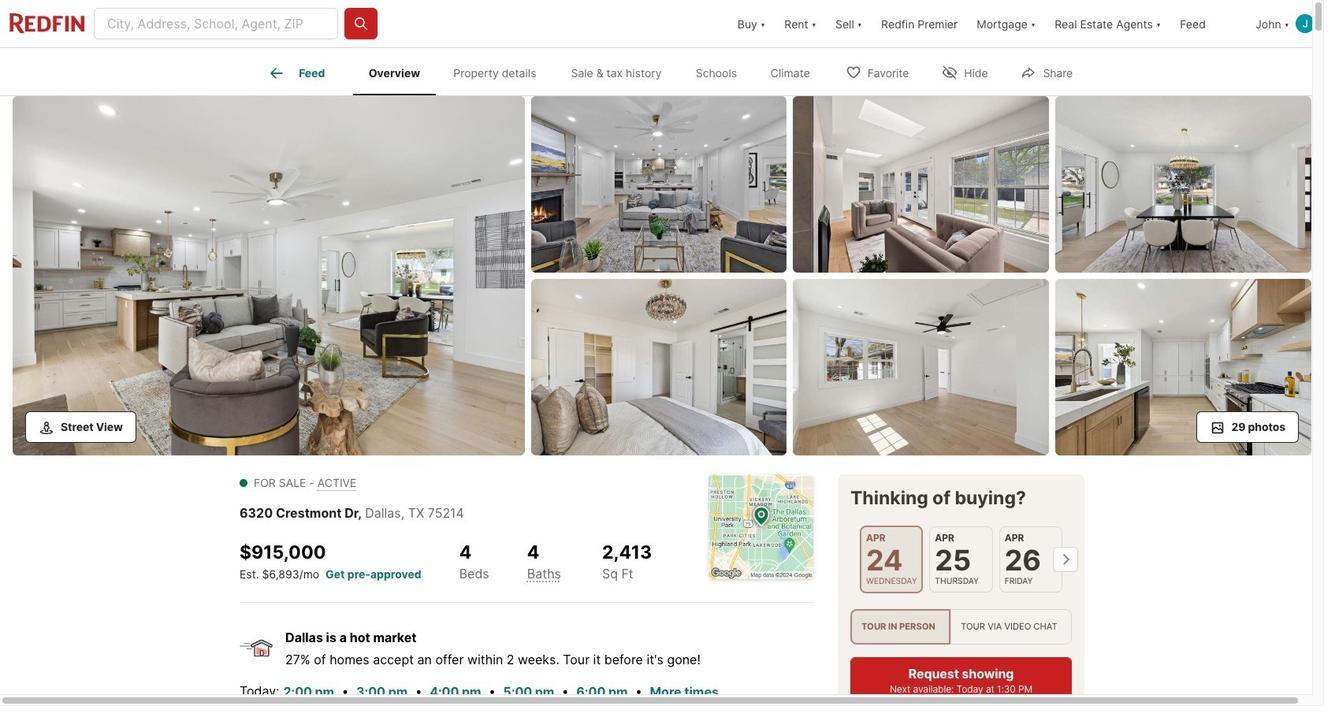 Task type: describe. For each thing, give the bounding box(es) containing it.
submit search image
[[353, 16, 369, 32]]

City, Address, School, Agent, ZIP search field
[[94, 8, 338, 39]]

map entry image
[[709, 475, 814, 580]]

next image
[[1053, 547, 1079, 572]]



Task type: vqa. For each thing, say whether or not it's contained in the screenshot.
list box
yes



Task type: locate. For each thing, give the bounding box(es) containing it.
None button
[[860, 526, 924, 594], [930, 526, 993, 593], [999, 526, 1063, 593], [860, 526, 924, 594], [930, 526, 993, 593], [999, 526, 1063, 593]]

user photo image
[[1296, 14, 1315, 33]]

list box
[[851, 610, 1072, 645]]

tab list
[[240, 48, 840, 95]]

6320 crestmont dr, dallas, tx 75214 image
[[13, 96, 525, 456], [531, 96, 787, 273], [793, 96, 1050, 273], [1056, 96, 1312, 273], [531, 279, 787, 456], [793, 279, 1050, 456], [1056, 279, 1312, 456]]



